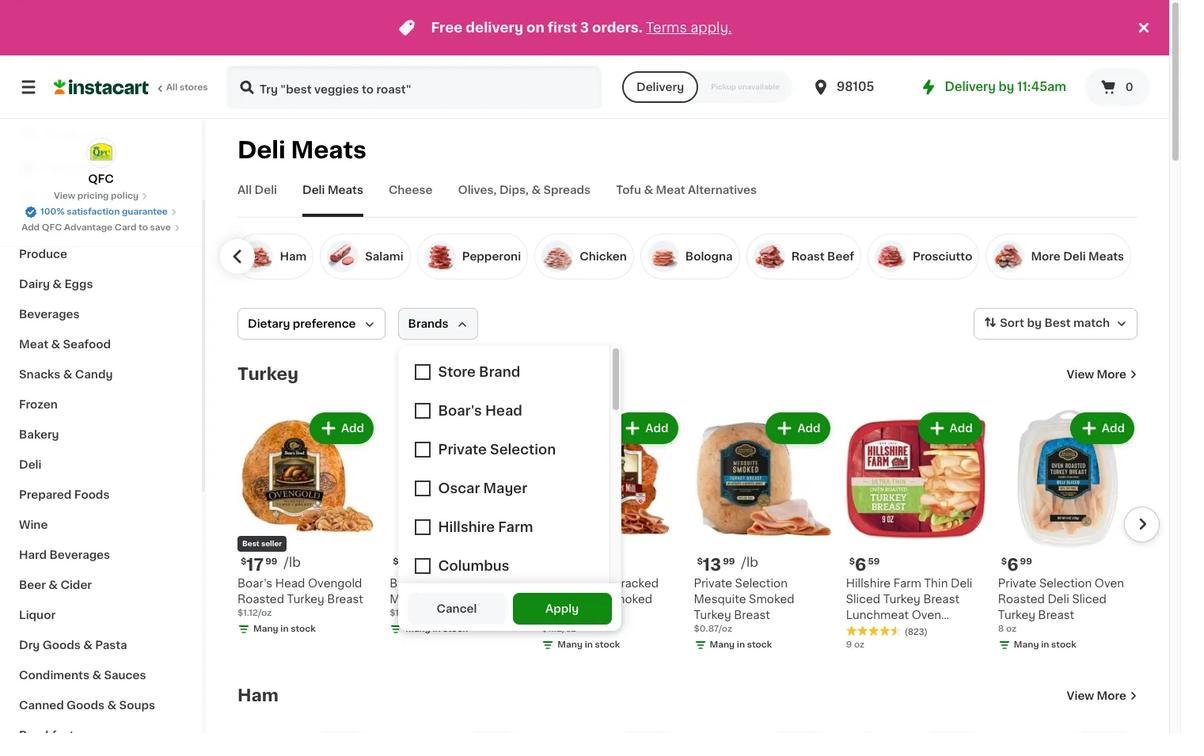 Task type: describe. For each thing, give the bounding box(es) containing it.
prepared foods
[[19, 489, 110, 500]]

hillshire
[[846, 578, 891, 589]]

roast beef link
[[746, 234, 862, 280]]

first
[[548, 21, 577, 34]]

$13.99 per pound element
[[694, 555, 834, 576]]

wine
[[19, 519, 48, 531]]

dry goods & pasta
[[19, 640, 127, 651]]

meat & seafood
[[19, 339, 111, 350]]

9
[[846, 641, 852, 649]]

orders.
[[592, 21, 643, 34]]

private for private selection oven roasted deli sliced turkey breast
[[998, 578, 1037, 589]]

turkey inside boar's head cracked pepper mill smoked turkey breast $1.12/oz
[[542, 610, 579, 621]]

$ 17 99 for boar's head honey maple turkey breast
[[393, 557, 430, 573]]

& for dairy & eggs
[[52, 279, 62, 290]]

it
[[69, 129, 77, 140]]

$1.12/oz inside boar's head cracked pepper mill smoked turkey breast $1.12/oz
[[542, 625, 576, 634]]

salami link
[[320, 234, 411, 280]]

dairy & eggs
[[19, 279, 93, 290]]

alternatives
[[688, 184, 757, 196]]

many for boar's head honey maple turkey breast
[[406, 625, 431, 634]]

in for boar's head honey maple turkey breast
[[433, 625, 441, 634]]

deli inside hillshire farm thin deli sliced turkey breast lunchmeat oven roasted turkey breast
[[951, 578, 973, 589]]

breast inside private selection oven roasted deli sliced turkey breast 8 oz
[[1039, 610, 1075, 621]]

bologna link
[[640, 234, 740, 280]]

view more for ham
[[1067, 691, 1127, 702]]

pepperoni
[[462, 251, 521, 262]]

stock for honey
[[443, 625, 468, 634]]

$ 6 99
[[1002, 557, 1032, 573]]

olives, dips, & spreads link
[[458, 182, 591, 217]]

$1.12/oz for boar's head ovengold roasted turkey breast
[[238, 609, 272, 618]]

turkey inside private selection oven roasted deli sliced turkey breast 8 oz
[[998, 610, 1036, 621]]

lists
[[44, 192, 72, 203]]

many for boar's head ovengold roasted turkey breast
[[253, 625, 278, 634]]

$ 13 99
[[697, 557, 735, 573]]

ham link for "salami" link
[[235, 234, 314, 280]]

smoked inside boar's head cracked pepper mill smoked turkey breast $1.12/oz
[[607, 594, 653, 605]]

match
[[1074, 318, 1110, 329]]

0
[[1126, 82, 1134, 93]]

2 product group from the left
[[390, 409, 529, 639]]

0 horizontal spatial ham
[[238, 687, 279, 704]]

3
[[580, 21, 589, 34]]

shelves by aisles element
[[220, 218, 1138, 295]]

beef
[[828, 251, 854, 262]]

add button for boar's head ovengold roasted turkey breast
[[311, 414, 372, 443]]

deli meats link
[[302, 182, 363, 217]]

free
[[431, 21, 463, 34]]

more deli meats image
[[993, 241, 1025, 272]]

produce
[[19, 249, 67, 260]]

best match
[[1045, 318, 1110, 329]]

snacks
[[19, 369, 60, 380]]

in for private selection mesquite smoked turkey breast
[[737, 641, 745, 649]]

apply button
[[513, 593, 612, 625]]

delivery for delivery
[[637, 82, 684, 93]]

farm
[[894, 578, 922, 589]]

3 product group from the left
[[542, 409, 681, 655]]

qfc logo image
[[86, 138, 116, 168]]

olives,
[[458, 184, 497, 196]]

condiments & sauces link
[[10, 660, 192, 690]]

cancel button
[[407, 593, 506, 625]]

turkey inside 'boar's head honey maple turkey breast $1.12/oz'
[[427, 594, 464, 605]]

many for boar's head cracked pepper mill smoked turkey breast
[[558, 641, 583, 649]]

liquor link
[[10, 600, 192, 630]]

99 for smoked
[[723, 558, 735, 566]]

lists link
[[10, 182, 192, 214]]

turkey inside the boar's head ovengold roasted turkey breast $1.12/oz
[[287, 594, 324, 605]]

smoked inside private selection mesquite smoked turkey breast $0.87/oz
[[749, 594, 795, 605]]

salami
[[365, 251, 404, 262]]

stock for mesquite
[[747, 641, 772, 649]]

free delivery on first 3 orders. terms apply.
[[431, 21, 732, 34]]

oz inside private selection oven roasted deli sliced turkey breast 8 oz
[[1006, 625, 1017, 634]]

$17.99 per pound element for ovengold
[[238, 555, 377, 576]]

turkey down dietary
[[238, 366, 299, 382]]

ovengold
[[308, 578, 362, 589]]

6 for hillshire farm thin deli sliced turkey breast lunchmeat oven roasted turkey breast
[[855, 557, 867, 573]]

seller
[[261, 540, 282, 547]]

add for hillshire farm thin deli sliced turkey breast lunchmeat oven roasted turkey breast
[[950, 423, 973, 434]]

candy
[[75, 369, 113, 380]]

canned goods & soups
[[19, 700, 155, 711]]

buy it again
[[44, 129, 111, 140]]

delivery for delivery by 11:45am
[[945, 81, 996, 93]]

100%
[[40, 207, 65, 216]]

/lb for ovengold
[[284, 556, 301, 569]]

eggs
[[64, 279, 93, 290]]

prepared
[[19, 489, 72, 500]]

deli inside private selection oven roasted deli sliced turkey breast 8 oz
[[1048, 594, 1070, 605]]

to
[[139, 223, 148, 232]]

meat & seafood link
[[10, 329, 192, 359]]

goods for dry
[[43, 640, 81, 651]]

& left pasta
[[83, 640, 93, 651]]

17 for boar's head ovengold roasted turkey breast
[[247, 557, 264, 573]]

best for best match
[[1045, 318, 1071, 329]]

sort
[[1000, 318, 1025, 329]]

apply.
[[691, 21, 732, 34]]

satisfaction
[[67, 207, 120, 216]]

advantage
[[64, 223, 113, 232]]

17 for boar's head honey maple turkey breast
[[399, 557, 416, 573]]

ham inside shelves by aisles element
[[280, 251, 307, 262]]

& right dips, in the left top of the page
[[532, 184, 541, 196]]

selection for smoked
[[735, 578, 788, 589]]

prepared foods link
[[10, 480, 192, 510]]

mill
[[585, 594, 604, 605]]

99 for roasted
[[265, 558, 278, 566]]

pepper
[[542, 594, 582, 605]]

produce link
[[10, 239, 192, 269]]

service type group
[[622, 71, 793, 103]]

snacks & candy link
[[10, 359, 192, 390]]

sliced inside hillshire farm thin deli sliced turkey breast lunchmeat oven roasted turkey breast
[[846, 594, 881, 605]]

add button for private selection oven roasted deli sliced turkey breast
[[1072, 414, 1133, 443]]

preference
[[293, 318, 356, 329]]

head for maple
[[427, 578, 457, 589]]

add for private selection mesquite smoked turkey breast
[[798, 423, 821, 434]]

beer
[[19, 580, 46, 591]]

all deli
[[238, 184, 277, 196]]

policy
[[111, 192, 139, 200]]

11:45am
[[1017, 81, 1067, 93]]

by for delivery
[[999, 81, 1015, 93]]

$ for boar's head ovengold roasted turkey breast
[[241, 558, 247, 566]]

canned goods & soups link
[[10, 690, 192, 721]]

sliced inside private selection oven roasted deli sliced turkey breast 8 oz
[[1072, 594, 1107, 605]]

buy
[[44, 129, 67, 140]]

recipes link
[[10, 150, 192, 182]]

100% satisfaction guarantee button
[[25, 203, 177, 219]]

view more for turkey
[[1067, 369, 1127, 380]]

limited time offer region
[[0, 0, 1135, 55]]

stock for oven
[[1052, 641, 1077, 649]]

many for private selection mesquite smoked turkey breast
[[710, 641, 735, 649]]

/lb for mesquite
[[742, 556, 758, 569]]

99 for maple
[[418, 558, 430, 566]]

6 for private selection oven roasted deli sliced turkey breast
[[1007, 557, 1019, 573]]

best for best seller
[[242, 540, 260, 547]]

$1.12/oz for boar's head honey maple turkey breast
[[390, 609, 424, 618]]

bakery link
[[10, 420, 192, 450]]

cider
[[61, 580, 92, 591]]

add button for hillshire farm thin deli sliced turkey breast lunchmeat oven roasted turkey breast
[[920, 414, 981, 443]]

1 vertical spatial oz
[[854, 641, 865, 649]]

1 product group from the left
[[238, 409, 377, 639]]

chicken
[[580, 251, 627, 262]]

0 horizontal spatial qfc
[[42, 223, 62, 232]]

breast inside private selection mesquite smoked turkey breast $0.87/oz
[[734, 610, 770, 621]]

best seller
[[242, 540, 282, 547]]

1 vertical spatial beverages
[[50, 550, 110, 561]]

deli link
[[10, 450, 192, 480]]

$17.99 per pound element for cracked
[[542, 555, 681, 576]]

wine link
[[10, 510, 192, 540]]

add qfc advantage card to save link
[[21, 222, 180, 234]]

many in stock for boar's head ovengold roasted turkey breast
[[253, 625, 316, 634]]

more for ham
[[1097, 691, 1127, 702]]

boar's head honey maple turkey breast $1.12/oz
[[390, 578, 503, 618]]

dietary
[[248, 318, 290, 329]]

tofu & meat alternatives
[[616, 184, 757, 196]]

1 horizontal spatial qfc
[[88, 173, 114, 184]]

soups
[[119, 700, 155, 711]]

in for private selection oven roasted deli sliced turkey breast
[[1041, 641, 1049, 649]]

stores
[[180, 83, 208, 92]]

more for turkey
[[1097, 369, 1127, 380]]

cancel
[[437, 603, 477, 614]]

pepperoni link
[[417, 234, 528, 280]]

deli inside shelves by aisles element
[[1064, 251, 1086, 262]]

view pricing policy link
[[54, 190, 148, 203]]

many in stock for boar's head honey maple turkey breast
[[406, 625, 468, 634]]



Task type: vqa. For each thing, say whether or not it's contained in the screenshot.
Many corresponding to Private Selection Oven Roasted Deli Sliced Turkey Breast
yes



Task type: locate. For each thing, give the bounding box(es) containing it.
1 $17.99 per pound element from the left
[[238, 555, 377, 576]]

$ 17 99
[[241, 557, 278, 573], [393, 557, 430, 573]]

boar's inside boar's head cracked pepper mill smoked turkey breast $1.12/oz
[[542, 578, 577, 589]]

1 horizontal spatial best
[[1045, 318, 1071, 329]]

many in stock down cancel at the bottom of the page
[[406, 625, 468, 634]]

private down $ 6 99
[[998, 578, 1037, 589]]

dairy & eggs link
[[10, 269, 192, 299]]

3 $17.99 per pound element from the left
[[542, 555, 681, 576]]

in for boar's head ovengold roasted turkey breast
[[281, 625, 289, 634]]

3 boar's from the left
[[542, 578, 577, 589]]

all deli link
[[238, 182, 277, 217]]

$1.12/oz down maple on the left of the page
[[390, 609, 424, 618]]

$1.12/oz inside the boar's head ovengold roasted turkey breast $1.12/oz
[[238, 609, 272, 618]]

1 horizontal spatial /lb
[[436, 556, 453, 569]]

dairy
[[19, 279, 50, 290]]

0 horizontal spatial best
[[242, 540, 260, 547]]

dry
[[19, 640, 40, 651]]

boar's for boar's head cracked pepper mill smoked turkey breast
[[542, 578, 577, 589]]

$ up the "8"
[[1002, 558, 1007, 566]]

$1.12/oz down apply
[[542, 625, 576, 634]]

/lb inside $13.99 per pound 'element'
[[742, 556, 758, 569]]

2 horizontal spatial roasted
[[998, 594, 1045, 605]]

stock down private selection oven roasted deli sliced turkey breast 8 oz
[[1052, 641, 1077, 649]]

roasted down the best seller
[[238, 594, 284, 605]]

private inside private selection mesquite smoked turkey breast $0.87/oz
[[694, 578, 732, 589]]

1 horizontal spatial oz
[[1006, 625, 1017, 634]]

by right the sort
[[1027, 318, 1042, 329]]

0 horizontal spatial by
[[999, 81, 1015, 93]]

1 horizontal spatial by
[[1027, 318, 1042, 329]]

by left '11:45am' at the top right of page
[[999, 81, 1015, 93]]

2 horizontal spatial $17.99 per pound element
[[542, 555, 681, 576]]

3 99 from the left
[[418, 558, 430, 566]]

4 99 from the left
[[1020, 558, 1032, 566]]

/lb right $ 13 99
[[742, 556, 758, 569]]

all for all stores
[[166, 83, 178, 92]]

0 horizontal spatial $1.12/oz
[[238, 609, 272, 618]]

1 horizontal spatial roasted
[[846, 626, 893, 637]]

view for ham
[[1067, 691, 1094, 702]]

many down the boar's head ovengold roasted turkey breast $1.12/oz
[[253, 625, 278, 634]]

99 up maple on the left of the page
[[418, 558, 430, 566]]

2 sliced from the left
[[1072, 594, 1107, 605]]

head inside boar's head cracked pepper mill smoked turkey breast $1.12/oz
[[580, 578, 609, 589]]

condiments & sauces
[[19, 670, 146, 681]]

terms
[[646, 21, 687, 34]]

None search field
[[226, 65, 602, 109]]

1 17 from the left
[[247, 557, 264, 573]]

head down seller
[[275, 578, 305, 589]]

1 add button from the left
[[311, 414, 372, 443]]

/lb up the boar's head ovengold roasted turkey breast $1.12/oz
[[284, 556, 301, 569]]

add button
[[311, 414, 372, 443], [615, 414, 677, 443], [768, 414, 829, 443], [920, 414, 981, 443], [1072, 414, 1133, 443]]

1 horizontal spatial boar's
[[390, 578, 425, 589]]

on
[[527, 21, 545, 34]]

meat inside "link"
[[656, 184, 685, 196]]

$ for private selection mesquite smoked turkey breast
[[697, 558, 703, 566]]

add for boar's head cracked pepper mill smoked turkey breast
[[646, 423, 669, 434]]

17 up maple on the left of the page
[[399, 557, 416, 573]]

1 view more from the top
[[1067, 369, 1127, 380]]

add button for boar's head cracked pepper mill smoked turkey breast
[[615, 414, 677, 443]]

1 vertical spatial by
[[1027, 318, 1042, 329]]

roasted inside the boar's head ovengold roasted turkey breast $1.12/oz
[[238, 594, 284, 605]]

3 add button from the left
[[768, 414, 829, 443]]

2 6 from the left
[[1007, 557, 1019, 573]]

1 smoked from the left
[[749, 594, 795, 605]]

1 vertical spatial view more
[[1067, 691, 1127, 702]]

maple
[[390, 594, 424, 605]]

boar's up maple on the left of the page
[[390, 578, 425, 589]]

Best match Sort by field
[[974, 308, 1138, 340]]

in down the boar's head ovengold roasted turkey breast $1.12/oz
[[281, 625, 289, 634]]

98105 button
[[812, 65, 907, 109]]

1 horizontal spatial all
[[238, 184, 252, 196]]

add qfc advantage card to save
[[21, 223, 171, 232]]

1 vertical spatial ham link
[[238, 687, 279, 706]]

$ 17 99 for boar's head ovengold roasted turkey breast
[[241, 557, 278, 573]]

$ 6 59
[[849, 557, 880, 573]]

99 right the 13
[[723, 558, 735, 566]]

breast
[[327, 594, 363, 605], [467, 594, 503, 605], [924, 594, 960, 605], [734, 610, 770, 621], [582, 610, 618, 621], [1039, 610, 1075, 621], [936, 626, 972, 637]]

100% satisfaction guarantee
[[40, 207, 168, 216]]

best left match
[[1045, 318, 1071, 329]]

0 horizontal spatial delivery
[[637, 82, 684, 93]]

0 vertical spatial oz
[[1006, 625, 1017, 634]]

seafood
[[63, 339, 111, 350]]

private inside private selection oven roasted deli sliced turkey breast 8 oz
[[998, 578, 1037, 589]]

meats
[[291, 139, 367, 162], [328, 184, 363, 196], [1089, 251, 1124, 262]]

view more link for turkey
[[1067, 367, 1138, 382]]

chicken image
[[542, 241, 573, 272]]

0 vertical spatial view
[[54, 192, 75, 200]]

boar's up pepper
[[542, 578, 577, 589]]

head for roasted
[[275, 578, 305, 589]]

1 horizontal spatial meat
[[656, 184, 685, 196]]

meats up the deli meats link
[[291, 139, 367, 162]]

private for private selection mesquite smoked turkey breast
[[694, 578, 732, 589]]

private up mesquite
[[694, 578, 732, 589]]

mesquite
[[694, 594, 746, 605]]

view for turkey
[[1067, 369, 1094, 380]]

2 $ 17 99 from the left
[[393, 557, 430, 573]]

1 horizontal spatial private
[[998, 578, 1037, 589]]

& right beer
[[49, 580, 58, 591]]

1 $ from the left
[[241, 558, 247, 566]]

by inside 'link'
[[999, 81, 1015, 93]]

& for condiments & sauces
[[92, 670, 101, 681]]

(823)
[[905, 628, 928, 637]]

buy it again link
[[10, 119, 192, 150]]

oven inside hillshire farm thin deli sliced turkey breast lunchmeat oven roasted turkey breast
[[912, 610, 942, 621]]

stock
[[291, 625, 316, 634], [443, 625, 468, 634], [747, 641, 772, 649], [595, 641, 620, 649], [1052, 641, 1077, 649]]

goods up condiments
[[43, 640, 81, 651]]

2 view more link from the top
[[1067, 688, 1138, 704]]

many in stock down the boar's head ovengold roasted turkey breast $1.12/oz
[[253, 625, 316, 634]]

6 up private selection oven roasted deli sliced turkey breast 8 oz
[[1007, 557, 1019, 573]]

3 $ from the left
[[393, 558, 399, 566]]

deli meats up salami icon
[[302, 184, 363, 196]]

0 horizontal spatial boar's
[[238, 578, 272, 589]]

1 horizontal spatial $17.99 per pound element
[[390, 555, 529, 576]]

selection for roasted
[[1040, 578, 1092, 589]]

delivery down terms
[[637, 82, 684, 93]]

add button for private selection mesquite smoked turkey breast
[[768, 414, 829, 443]]

& for meat & seafood
[[51, 339, 60, 350]]

59
[[868, 558, 880, 566]]

2 horizontal spatial boar's
[[542, 578, 577, 589]]

1 view more link from the top
[[1067, 367, 1138, 382]]

roasted inside private selection oven roasted deli sliced turkey breast 8 oz
[[998, 594, 1045, 605]]

17 down the best seller
[[247, 557, 264, 573]]

1 vertical spatial qfc
[[42, 223, 62, 232]]

turkey up the "8"
[[998, 610, 1036, 621]]

salami image
[[327, 241, 359, 272]]

2 $ from the left
[[697, 558, 703, 566]]

hillshire farm thin deli sliced turkey breast lunchmeat oven roasted turkey breast
[[846, 578, 973, 637]]

0 vertical spatial all
[[166, 83, 178, 92]]

1 vertical spatial deli meats
[[302, 184, 363, 196]]

1 horizontal spatial $ 17 99
[[393, 557, 430, 573]]

in for boar's head cracked pepper mill smoked turkey breast
[[585, 641, 593, 649]]

2 view more from the top
[[1067, 691, 1127, 702]]

1 vertical spatial view
[[1067, 369, 1094, 380]]

/lb for honey
[[436, 556, 453, 569]]

qfc up view pricing policy link
[[88, 173, 114, 184]]

0 horizontal spatial oven
[[912, 610, 942, 621]]

& inside "link"
[[644, 184, 653, 196]]

2 17 from the left
[[399, 557, 416, 573]]

roast beef
[[792, 251, 854, 262]]

1 vertical spatial ham
[[238, 687, 279, 704]]

0 vertical spatial meats
[[291, 139, 367, 162]]

many down maple on the left of the page
[[406, 625, 431, 634]]

head up cancel at the bottom of the page
[[427, 578, 457, 589]]

& right the tofu
[[644, 184, 653, 196]]

view more link
[[1067, 367, 1138, 382], [1067, 688, 1138, 704]]

turkey down farm
[[883, 594, 921, 605]]

& for snacks & candy
[[63, 369, 72, 380]]

ham link for ham view more link
[[238, 687, 279, 706]]

meat
[[656, 184, 685, 196], [19, 339, 48, 350]]

prosciutto
[[913, 251, 973, 262]]

selection inside private selection oven roasted deli sliced turkey breast 8 oz
[[1040, 578, 1092, 589]]

boar's down the best seller
[[238, 578, 272, 589]]

goods
[[43, 640, 81, 651], [67, 700, 105, 711]]

& left eggs
[[52, 279, 62, 290]]

breast inside the boar's head ovengold roasted turkey breast $1.12/oz
[[327, 594, 363, 605]]

0 horizontal spatial roasted
[[238, 594, 284, 605]]

2 add button from the left
[[615, 414, 677, 443]]

tofu
[[616, 184, 641, 196]]

card
[[115, 223, 137, 232]]

turkey down pepper
[[542, 610, 579, 621]]

2 vertical spatial meats
[[1089, 251, 1124, 262]]

6 product group from the left
[[998, 409, 1138, 655]]

0 horizontal spatial meat
[[19, 339, 48, 350]]

goods down 'condiments & sauces'
[[67, 700, 105, 711]]

all inside 'link'
[[166, 83, 178, 92]]

turkey down honey
[[427, 594, 464, 605]]

1 horizontal spatial selection
[[1040, 578, 1092, 589]]

1 sliced from the left
[[846, 594, 881, 605]]

& left soups on the left
[[107, 700, 117, 711]]

2 boar's from the left
[[390, 578, 425, 589]]

roasted inside hillshire farm thin deli sliced turkey breast lunchmeat oven roasted turkey breast
[[846, 626, 893, 637]]

head inside 'boar's head honey maple turkey breast $1.12/oz'
[[427, 578, 457, 589]]

boar's
[[238, 578, 272, 589], [390, 578, 425, 589], [542, 578, 577, 589]]

bakery
[[19, 429, 59, 440]]

frozen link
[[10, 390, 192, 420]]

turkey link
[[238, 365, 299, 384]]

delivery inside delivery by 11:45am 'link'
[[945, 81, 996, 93]]

best left seller
[[242, 540, 260, 547]]

1 99 from the left
[[265, 558, 278, 566]]

selection inside private selection mesquite smoked turkey breast $0.87/oz
[[735, 578, 788, 589]]

0 vertical spatial meat
[[656, 184, 685, 196]]

prosciutto link
[[868, 234, 980, 280]]

1 head from the left
[[275, 578, 305, 589]]

0 horizontal spatial /lb
[[284, 556, 301, 569]]

4 add button from the left
[[920, 414, 981, 443]]

cracked
[[612, 578, 659, 589]]

$17.99 per pound element up the boar's head ovengold roasted turkey breast $1.12/oz
[[238, 555, 377, 576]]

1 horizontal spatial sliced
[[1072, 594, 1107, 605]]

beverages
[[19, 309, 80, 320], [50, 550, 110, 561]]

0 vertical spatial goods
[[43, 640, 81, 651]]

oven inside private selection oven roasted deli sliced turkey breast 8 oz
[[1095, 578, 1124, 589]]

qfc
[[88, 173, 114, 184], [42, 223, 62, 232]]

in down cancel at the bottom of the page
[[433, 625, 441, 634]]

0 horizontal spatial all
[[166, 83, 178, 92]]

meat up snacks
[[19, 339, 48, 350]]

99 inside $ 6 99
[[1020, 558, 1032, 566]]

pepperoni image
[[424, 241, 456, 272]]

many for private selection oven roasted deli sliced turkey breast
[[1014, 641, 1039, 649]]

5 product group from the left
[[846, 409, 986, 652]]

terms apply. link
[[646, 21, 732, 34]]

0 vertical spatial oven
[[1095, 578, 1124, 589]]

4 $ from the left
[[849, 558, 855, 566]]

1 selection from the left
[[735, 578, 788, 589]]

$ up maple on the left of the page
[[393, 558, 399, 566]]

many in stock for boar's head cracked pepper mill smoked turkey breast
[[558, 641, 620, 649]]

1 vertical spatial goods
[[67, 700, 105, 711]]

head for pepper
[[580, 578, 609, 589]]

2 horizontal spatial head
[[580, 578, 609, 589]]

0 horizontal spatial private
[[694, 578, 732, 589]]

Search field
[[228, 67, 600, 108]]

goods for canned
[[67, 700, 105, 711]]

delivery left '11:45am' at the top right of page
[[945, 81, 996, 93]]

1 boar's from the left
[[238, 578, 272, 589]]

0 horizontal spatial head
[[275, 578, 305, 589]]

8
[[998, 625, 1004, 634]]

1 horizontal spatial head
[[427, 578, 457, 589]]

0 vertical spatial best
[[1045, 318, 1071, 329]]

recipes
[[44, 161, 91, 172]]

boar's inside the boar's head ovengold roasted turkey breast $1.12/oz
[[238, 578, 272, 589]]

& for tofu & meat alternatives
[[644, 184, 653, 196]]

/lb up 'boar's head honey maple turkey breast $1.12/oz'
[[436, 556, 453, 569]]

2 99 from the left
[[723, 558, 735, 566]]

brands
[[408, 318, 449, 329]]

stock for cracked
[[595, 641, 620, 649]]

meats up match
[[1089, 251, 1124, 262]]

dietary preference button
[[238, 308, 385, 340]]

qfc down 100%
[[42, 223, 62, 232]]

6
[[855, 557, 867, 573], [1007, 557, 1019, 573]]

0 horizontal spatial sliced
[[846, 594, 881, 605]]

olives, dips, & spreads
[[458, 184, 591, 196]]

$17.99 per pound element up honey
[[390, 555, 529, 576]]

many in stock down boar's head cracked pepper mill smoked turkey breast $1.12/oz
[[558, 641, 620, 649]]

stock down boar's head cracked pepper mill smoked turkey breast $1.12/oz
[[595, 641, 620, 649]]

99 down seller
[[265, 558, 278, 566]]

1 vertical spatial view more link
[[1067, 688, 1138, 704]]

boar's for boar's head ovengold roasted turkey breast
[[238, 578, 272, 589]]

stock down cancel at the bottom of the page
[[443, 625, 468, 634]]

1 vertical spatial meats
[[328, 184, 363, 196]]

2 /lb from the left
[[742, 556, 758, 569]]

$ inside $ 6 99
[[1002, 558, 1007, 566]]

in down boar's head cracked pepper mill smoked turkey breast $1.12/oz
[[585, 641, 593, 649]]

3 17 from the left
[[551, 557, 568, 573]]

add for private selection oven roasted deli sliced turkey breast
[[1102, 423, 1125, 434]]

again
[[80, 129, 111, 140]]

1 vertical spatial meat
[[19, 339, 48, 350]]

2 head from the left
[[427, 578, 457, 589]]

many in stock for private selection oven roasted deli sliced turkey breast
[[1014, 641, 1077, 649]]

breast inside boar's head cracked pepper mill smoked turkey breast $1.12/oz
[[582, 610, 618, 621]]

0 horizontal spatial 17
[[247, 557, 264, 573]]

meat right the tofu
[[656, 184, 685, 196]]

turkey down ovengold
[[287, 594, 324, 605]]

0 horizontal spatial oz
[[854, 641, 865, 649]]

roasted down lunchmeat
[[846, 626, 893, 637]]

13
[[703, 557, 721, 573]]

beverages down dairy & eggs
[[19, 309, 80, 320]]

private selection oven roasted deli sliced turkey breast 8 oz
[[998, 578, 1124, 634]]

4 product group from the left
[[694, 409, 834, 655]]

thin
[[924, 578, 948, 589]]

save
[[150, 223, 171, 232]]

brands button
[[398, 308, 478, 340]]

instacart logo image
[[54, 78, 149, 97]]

2 vertical spatial view
[[1067, 691, 1094, 702]]

$ down the best seller
[[241, 558, 247, 566]]

$ inside $ 13 99
[[697, 558, 703, 566]]

turkey up $0.87/oz at right bottom
[[694, 610, 731, 621]]

smoked down cracked
[[607, 594, 653, 605]]

more inside shelves by aisles element
[[1031, 251, 1061, 262]]

2 horizontal spatial 17
[[551, 557, 568, 573]]

many down apply button
[[558, 641, 583, 649]]

head up mill
[[580, 578, 609, 589]]

item carousel region
[[215, 403, 1160, 661]]

& left the seafood
[[51, 339, 60, 350]]

meats inside shelves by aisles element
[[1089, 251, 1124, 262]]

honey
[[460, 578, 497, 589]]

ham link
[[235, 234, 314, 280], [238, 687, 279, 706]]

delivery
[[466, 21, 524, 34]]

0 horizontal spatial selection
[[735, 578, 788, 589]]

0 vertical spatial qfc
[[88, 173, 114, 184]]

1 horizontal spatial ham
[[280, 251, 307, 262]]

oz right the "8"
[[1006, 625, 1017, 634]]

breast inside 'boar's head honey maple turkey breast $1.12/oz'
[[467, 594, 503, 605]]

all up previous image
[[238, 184, 252, 196]]

99 inside $ 13 99
[[723, 558, 735, 566]]

many in stock down $0.87/oz at right bottom
[[710, 641, 772, 649]]

many down private selection oven roasted deli sliced turkey breast 8 oz
[[1014, 641, 1039, 649]]

0 horizontal spatial $ 17 99
[[241, 557, 278, 573]]

1 horizontal spatial oven
[[1095, 578, 1124, 589]]

roasted for $1.12/oz
[[238, 594, 284, 605]]

5 $ from the left
[[1002, 558, 1007, 566]]

1 vertical spatial best
[[242, 540, 260, 547]]

0 horizontal spatial smoked
[[607, 594, 653, 605]]

view more
[[1067, 369, 1127, 380], [1067, 691, 1127, 702]]

frozen
[[19, 399, 58, 410]]

snacks & candy
[[19, 369, 113, 380]]

boar's for boar's head honey maple turkey breast
[[390, 578, 425, 589]]

2 selection from the left
[[1040, 578, 1092, 589]]

view
[[54, 192, 75, 200], [1067, 369, 1094, 380], [1067, 691, 1094, 702]]

0 vertical spatial view more
[[1067, 369, 1127, 380]]

prosciutto image
[[875, 241, 907, 272]]

roasted for turkey
[[998, 594, 1045, 605]]

stock down the boar's head ovengold roasted turkey breast $1.12/oz
[[291, 625, 316, 634]]

roast beef image
[[754, 241, 785, 272]]

0 horizontal spatial $17.99 per pound element
[[238, 555, 377, 576]]

& left the sauces
[[92, 670, 101, 681]]

$0.87/oz
[[694, 625, 732, 634]]

many down $0.87/oz at right bottom
[[710, 641, 735, 649]]

$1.12/oz down the best seller
[[238, 609, 272, 618]]

0 vertical spatial view more link
[[1067, 367, 1138, 382]]

stock down private selection mesquite smoked turkey breast $0.87/oz
[[747, 641, 772, 649]]

0 vertical spatial by
[[999, 81, 1015, 93]]

product group
[[238, 409, 377, 639], [390, 409, 529, 639], [542, 409, 681, 655], [694, 409, 834, 655], [846, 409, 986, 652], [998, 409, 1138, 655]]

roasted down $ 6 99
[[998, 594, 1045, 605]]

chicken link
[[535, 234, 634, 280]]

$ inside $ 6 59
[[849, 558, 855, 566]]

$17.99 per pound element for honey
[[390, 555, 529, 576]]

by for sort
[[1027, 318, 1042, 329]]

6 left 59
[[855, 557, 867, 573]]

stock for ovengold
[[291, 625, 316, 634]]

ham image
[[242, 241, 273, 272]]

99 up private selection oven roasted deli sliced turkey breast 8 oz
[[1020, 558, 1032, 566]]

add
[[21, 223, 40, 232], [341, 423, 364, 434], [646, 423, 669, 434], [798, 423, 821, 434], [950, 423, 973, 434], [1102, 423, 1125, 434]]

hard beverages link
[[10, 540, 192, 570]]

meats left cheese
[[328, 184, 363, 196]]

1 $ 17 99 from the left
[[241, 557, 278, 573]]

in down private selection mesquite smoked turkey breast $0.87/oz
[[737, 641, 745, 649]]

all for all deli
[[238, 184, 252, 196]]

1 /lb from the left
[[284, 556, 301, 569]]

0 vertical spatial ham link
[[235, 234, 314, 280]]

$ up mesquite
[[697, 558, 703, 566]]

1 horizontal spatial smoked
[[749, 594, 795, 605]]

3 /lb from the left
[[436, 556, 453, 569]]

foods
[[74, 489, 110, 500]]

all left stores
[[166, 83, 178, 92]]

0 vertical spatial ham
[[280, 251, 307, 262]]

sliced
[[846, 594, 881, 605], [1072, 594, 1107, 605]]

$ for boar's head honey maple turkey breast
[[393, 558, 399, 566]]

hard beverages
[[19, 550, 110, 561]]

in down private selection oven roasted deli sliced turkey breast 8 oz
[[1041, 641, 1049, 649]]

dry goods & pasta link
[[10, 630, 192, 660]]

2 smoked from the left
[[607, 594, 653, 605]]

2 vertical spatial more
[[1097, 691, 1127, 702]]

1 vertical spatial oven
[[912, 610, 942, 621]]

beverages up cider
[[50, 550, 110, 561]]

5 add button from the left
[[1072, 414, 1133, 443]]

$ 17 99 up maple on the left of the page
[[393, 557, 430, 573]]

boar's inside 'boar's head honey maple turkey breast $1.12/oz'
[[390, 578, 425, 589]]

beer & cider
[[19, 580, 92, 591]]

more deli meats
[[1031, 251, 1124, 262]]

oven
[[1095, 578, 1124, 589], [912, 610, 942, 621]]

ham
[[280, 251, 307, 262], [238, 687, 279, 704]]

1 horizontal spatial 6
[[1007, 557, 1019, 573]]

many in stock down private selection oven roasted deli sliced turkey breast 8 oz
[[1014, 641, 1077, 649]]

delivery inside delivery 'button'
[[637, 82, 684, 93]]

tofu & meat alternatives link
[[616, 182, 757, 217]]

1 horizontal spatial delivery
[[945, 81, 996, 93]]

17 up pepper
[[551, 557, 568, 573]]

deli meats up the deli meats link
[[238, 139, 367, 162]]

product group containing 13
[[694, 409, 834, 655]]

best inside best match sort by field
[[1045, 318, 1071, 329]]

add for boar's head ovengold roasted turkey breast
[[341, 423, 364, 434]]

1 horizontal spatial $1.12/oz
[[390, 609, 424, 618]]

by inside field
[[1027, 318, 1042, 329]]

liquor
[[19, 610, 55, 621]]

0 vertical spatial more
[[1031, 251, 1061, 262]]

& for beer & cider
[[49, 580, 58, 591]]

lunchmeat
[[846, 610, 909, 621]]

$ left 59
[[849, 558, 855, 566]]

0 vertical spatial beverages
[[19, 309, 80, 320]]

1 vertical spatial more
[[1097, 369, 1127, 380]]

$17.99 per pound element
[[238, 555, 377, 576], [390, 555, 529, 576], [542, 555, 681, 576]]

$17.99 per pound element up cracked
[[542, 555, 681, 576]]

0 horizontal spatial 6
[[855, 557, 867, 573]]

1 horizontal spatial 17
[[399, 557, 416, 573]]

previous image
[[230, 247, 249, 266]]

1 vertical spatial all
[[238, 184, 252, 196]]

turkey down lunchmeat
[[896, 626, 933, 637]]

oz right 9
[[854, 641, 865, 649]]

smoked down $13.99 per pound 'element'
[[749, 594, 795, 605]]

& left candy
[[63, 369, 72, 380]]

2 $17.99 per pound element from the left
[[390, 555, 529, 576]]

bologna image
[[648, 241, 679, 272]]

best inside product group
[[242, 540, 260, 547]]

head inside the boar's head ovengold roasted turkey breast $1.12/oz
[[275, 578, 305, 589]]

$ 17 99 down the best seller
[[241, 557, 278, 573]]

1 private from the left
[[694, 578, 732, 589]]

boar's head ovengold roasted turkey breast $1.12/oz
[[238, 578, 363, 618]]

2 horizontal spatial $1.12/oz
[[542, 625, 576, 634]]

head
[[275, 578, 305, 589], [427, 578, 457, 589], [580, 578, 609, 589]]

2 private from the left
[[998, 578, 1037, 589]]

1 6 from the left
[[855, 557, 867, 573]]

0 vertical spatial deli meats
[[238, 139, 367, 162]]

3 head from the left
[[580, 578, 609, 589]]

turkey inside private selection mesquite smoked turkey breast $0.87/oz
[[694, 610, 731, 621]]

sauces
[[104, 670, 146, 681]]

view more link for ham
[[1067, 688, 1138, 704]]

99
[[265, 558, 278, 566], [723, 558, 735, 566], [418, 558, 430, 566], [1020, 558, 1032, 566]]

2 horizontal spatial /lb
[[742, 556, 758, 569]]

many in stock for private selection mesquite smoked turkey breast
[[710, 641, 772, 649]]

$1.12/oz inside 'boar's head honey maple turkey breast $1.12/oz'
[[390, 609, 424, 618]]

sort by
[[1000, 318, 1042, 329]]



